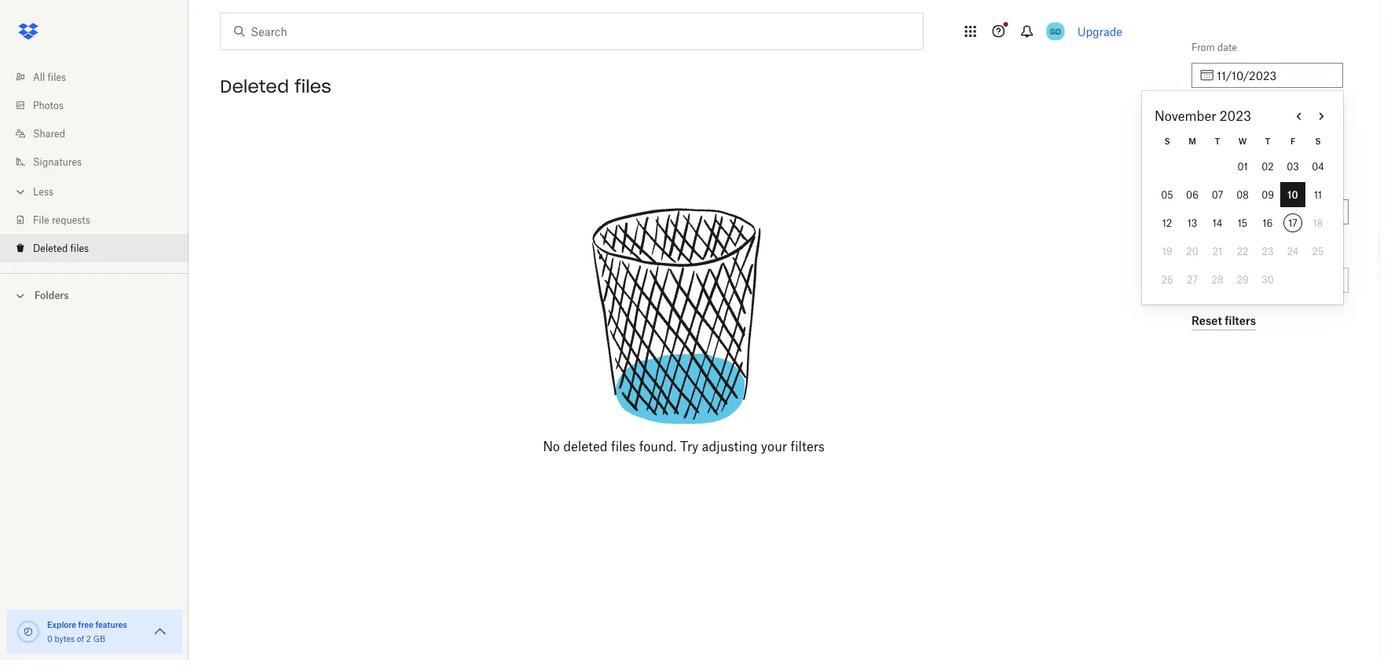 Task type: describe. For each thing, give the bounding box(es) containing it.
all
[[33, 71, 45, 83]]

less
[[33, 186, 53, 198]]

15
[[1238, 217, 1248, 229]]

w
[[1239, 136, 1247, 146]]

22 button
[[1230, 239, 1255, 264]]

12 button
[[1155, 211, 1180, 236]]

05
[[1161, 189, 1173, 201]]

folders
[[35, 290, 69, 302]]

deleted files inside deleted files link
[[33, 242, 89, 254]]

deleted files link
[[13, 234, 189, 262]]

to date
[[1192, 110, 1225, 121]]

30
[[1262, 274, 1274, 286]]

18 button
[[1306, 211, 1331, 236]]

20 button
[[1180, 239, 1205, 264]]

25
[[1312, 246, 1324, 257]]

09 button
[[1255, 182, 1281, 207]]

17 button
[[1281, 211, 1306, 236]]

in
[[1192, 246, 1200, 258]]

08 button
[[1230, 182, 1255, 207]]

27 button
[[1180, 267, 1205, 292]]

29
[[1237, 274, 1249, 286]]

features
[[95, 620, 127, 630]]

deleted inside list item
[[33, 242, 68, 254]]

1 t from the left
[[1215, 136, 1220, 146]]

date for to date
[[1205, 110, 1225, 121]]

1 s from the left
[[1165, 136, 1170, 146]]

dropbox image
[[13, 16, 44, 47]]

25 button
[[1306, 239, 1331, 264]]

17
[[1289, 217, 1298, 229]]

no
[[543, 439, 560, 454]]

08
[[1237, 189, 1249, 201]]

adjusting
[[702, 439, 758, 454]]

09
[[1262, 189, 1274, 201]]

29 button
[[1230, 267, 1255, 292]]

21 button
[[1205, 239, 1230, 264]]

november 2023
[[1155, 108, 1252, 124]]

filters
[[791, 439, 825, 454]]

all files link
[[13, 63, 189, 91]]

f
[[1291, 136, 1295, 146]]

23
[[1262, 246, 1274, 257]]

deleted by
[[1192, 178, 1240, 190]]

28 button
[[1205, 267, 1230, 292]]

20
[[1186, 246, 1199, 257]]

04
[[1312, 161, 1324, 172]]

quota usage element
[[16, 620, 41, 645]]

30 button
[[1255, 267, 1281, 292]]

date for from date
[[1218, 41, 1237, 53]]

bytes
[[55, 634, 75, 644]]

16 button
[[1255, 211, 1281, 236]]

shared
[[33, 128, 65, 139]]

14 button
[[1205, 211, 1230, 236]]

13 button
[[1180, 211, 1205, 236]]

deleted
[[563, 439, 608, 454]]

23 button
[[1255, 239, 1281, 264]]

07
[[1212, 189, 1223, 201]]

1 horizontal spatial deleted
[[220, 75, 289, 97]]

24
[[1287, 246, 1299, 257]]

all files
[[33, 71, 66, 83]]

deleted files list item
[[0, 234, 189, 262]]

22
[[1237, 246, 1249, 257]]

found.
[[639, 439, 677, 454]]

12
[[1163, 217, 1172, 229]]

file
[[33, 214, 49, 226]]

0
[[47, 634, 52, 644]]

gb
[[93, 634, 105, 644]]



Task type: vqa. For each thing, say whether or not it's contained in the screenshot.
'Signatures' link
yes



Task type: locate. For each thing, give the bounding box(es) containing it.
03
[[1287, 161, 1299, 172]]

list containing all files
[[0, 53, 189, 273]]

1 horizontal spatial deleted files
[[220, 75, 331, 97]]

2023
[[1220, 108, 1252, 124]]

less image
[[13, 184, 28, 200]]

28
[[1212, 274, 1224, 286]]

0 vertical spatial date
[[1218, 41, 1237, 53]]

01
[[1238, 161, 1248, 172]]

10
[[1288, 189, 1298, 201]]

06
[[1186, 189, 1199, 201]]

date right 'to'
[[1205, 110, 1225, 121]]

m
[[1189, 136, 1196, 146]]

files inside list item
[[70, 242, 89, 254]]

06 button
[[1180, 182, 1205, 207]]

from date
[[1192, 41, 1237, 53]]

2 t from the left
[[1265, 136, 1271, 146]]

18
[[1313, 217, 1323, 229]]

0 horizontal spatial deleted files
[[33, 242, 89, 254]]

21
[[1213, 246, 1223, 257]]

folder
[[1203, 246, 1229, 258]]

1 horizontal spatial s
[[1315, 136, 1321, 146]]

2
[[86, 634, 91, 644]]

19 button
[[1155, 239, 1180, 264]]

13
[[1188, 217, 1197, 229]]

11
[[1314, 189, 1322, 201]]

requests
[[52, 214, 90, 226]]

list
[[0, 53, 189, 273]]

27
[[1187, 274, 1198, 286]]

1 horizontal spatial t
[[1265, 136, 1271, 146]]

26
[[1161, 274, 1173, 286]]

upgrade link
[[1078, 25, 1123, 38]]

02
[[1262, 161, 1274, 172]]

no deleted files found. try adjusting your filters
[[543, 439, 825, 454]]

From date text field
[[1217, 67, 1334, 84]]

file requests link
[[13, 206, 189, 234]]

s
[[1165, 136, 1170, 146], [1315, 136, 1321, 146]]

from
[[1192, 41, 1215, 53]]

2 s from the left
[[1315, 136, 1321, 146]]

02 button
[[1255, 154, 1281, 179]]

s left m
[[1165, 136, 1170, 146]]

folders button
[[0, 284, 189, 307]]

1 vertical spatial date
[[1205, 110, 1225, 121]]

0 horizontal spatial deleted
[[33, 242, 68, 254]]

photos link
[[13, 91, 189, 119]]

03 button
[[1281, 154, 1306, 179]]

01 button
[[1230, 154, 1255, 179]]

15 button
[[1230, 211, 1255, 236]]

t left w
[[1215, 136, 1220, 146]]

in folder
[[1192, 246, 1229, 258]]

0 horizontal spatial s
[[1165, 136, 1170, 146]]

by
[[1229, 178, 1240, 190]]

0 vertical spatial deleted
[[220, 75, 289, 97]]

shared link
[[13, 119, 189, 148]]

11 button
[[1306, 182, 1331, 207]]

november
[[1155, 108, 1216, 124]]

explore
[[47, 620, 76, 630]]

2 horizontal spatial deleted
[[1192, 178, 1227, 190]]

1 vertical spatial deleted
[[1192, 178, 1227, 190]]

date
[[1218, 41, 1237, 53], [1205, 110, 1225, 121]]

1 vertical spatial deleted files
[[33, 242, 89, 254]]

signatures link
[[13, 148, 189, 176]]

deleted
[[220, 75, 289, 97], [1192, 178, 1227, 190], [33, 242, 68, 254]]

to
[[1192, 110, 1202, 121]]

s right f
[[1315, 136, 1321, 146]]

your
[[761, 439, 787, 454]]

upgrade
[[1078, 25, 1123, 38]]

free
[[78, 620, 93, 630]]

t left f
[[1265, 136, 1271, 146]]

date right 'from'
[[1218, 41, 1237, 53]]

2 vertical spatial deleted
[[33, 242, 68, 254]]

05 button
[[1155, 182, 1180, 207]]

file requests
[[33, 214, 90, 226]]

0 vertical spatial deleted files
[[220, 75, 331, 97]]

To date text field
[[1217, 135, 1334, 152]]

04 button
[[1306, 154, 1331, 179]]

0 horizontal spatial t
[[1215, 136, 1220, 146]]

10 button
[[1281, 182, 1306, 207]]

24 button
[[1281, 239, 1306, 264]]

signatures
[[33, 156, 82, 168]]

19
[[1162, 246, 1172, 257]]

deleted files
[[220, 75, 331, 97], [33, 242, 89, 254]]

26 button
[[1155, 267, 1180, 292]]

16
[[1263, 217, 1273, 229]]

14
[[1213, 217, 1223, 229]]

photos
[[33, 99, 64, 111]]

of
[[77, 634, 84, 644]]



